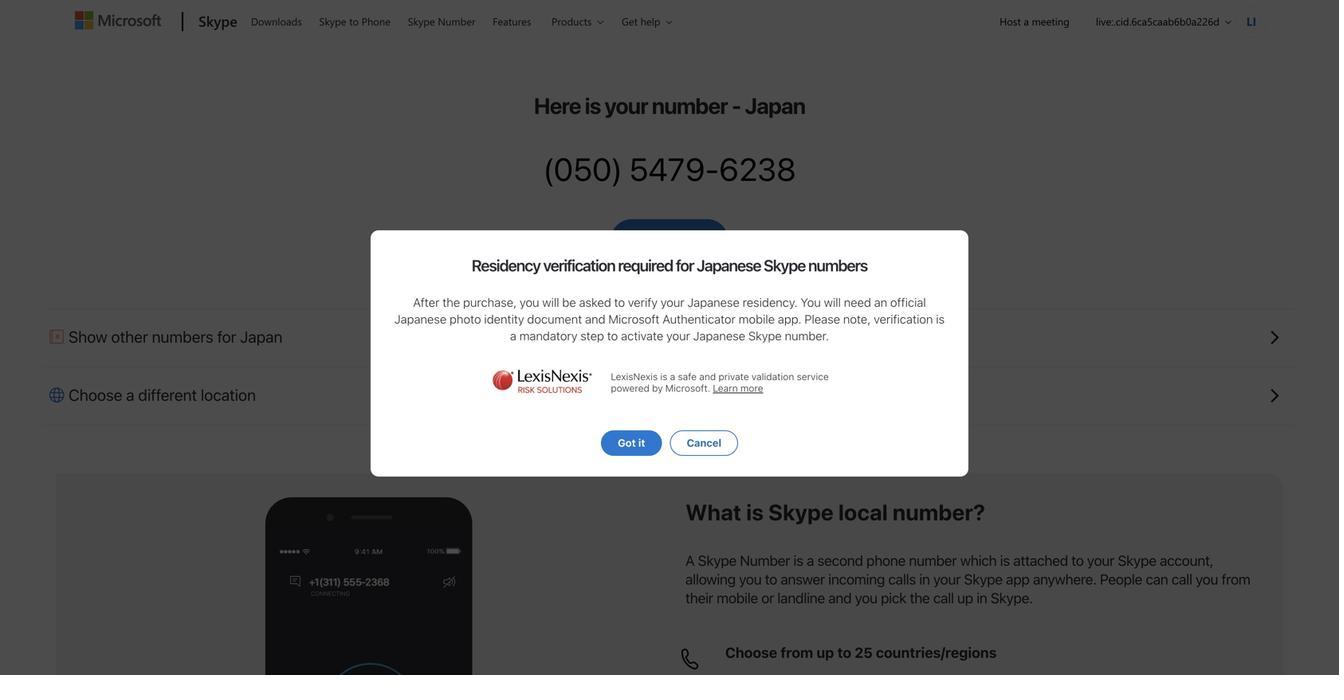 Task type: vqa. For each thing, say whether or not it's contained in the screenshot.
By
yes



Task type: locate. For each thing, give the bounding box(es) containing it.
japanese down authenticator
[[693, 329, 746, 343]]

your right here
[[605, 92, 648, 119]]

meeting
[[1032, 14, 1070, 28]]

1 horizontal spatial call
[[1172, 571, 1193, 588]]

from
[[1222, 571, 1251, 588], [781, 644, 813, 661]]

0 vertical spatial the
[[443, 295, 460, 309]]

to up anywhere.
[[1072, 552, 1084, 569]]

2 horizontal spatial and
[[829, 589, 852, 607]]

1 horizontal spatial number
[[909, 552, 957, 569]]

0 horizontal spatial up
[[817, 644, 834, 661]]

host a meeting link
[[986, 1, 1083, 41]]

verification up be
[[543, 256, 615, 275]]

skype down the app.
[[749, 329, 782, 343]]

up left '25'
[[817, 644, 834, 661]]

choose from up to 25 countries/regions
[[726, 644, 997, 661]]

0 vertical spatial and
[[585, 312, 606, 326]]

0 horizontal spatial call
[[933, 589, 954, 607]]

after the purchase, you will be asked to verify your japanese residency. you will need an official japanese photo identity document and microsoft authenticator mobile app. please note, verification is a mandatory step to activate your japanese skype number.
[[395, 295, 945, 343]]

incoming
[[829, 571, 885, 588]]

and
[[585, 312, 606, 326], [699, 371, 716, 382], [829, 589, 852, 607]]

in right calls
[[920, 571, 930, 588]]

1 vertical spatial the
[[910, 589, 930, 607]]

skype to phone
[[319, 14, 391, 28]]

verification down the official
[[874, 312, 933, 326]]

1 horizontal spatial and
[[699, 371, 716, 382]]

answer
[[781, 571, 825, 588]]

mobile inside "a skype number is a second phone number which is attached to your skype account, allowing you to answer incoming calls in your skype app anywhere. people can call you from their mobile or landline and you pick the call up in skype."
[[717, 589, 758, 607]]

a
[[686, 552, 695, 569]]

call
[[1172, 571, 1193, 588], [933, 589, 954, 607]]

a up answer
[[807, 552, 814, 569]]

choose
[[726, 644, 777, 661]]

lexisnexis is a safe and private validation service powered by microsoft.
[[611, 371, 829, 394]]

call right pick
[[933, 589, 954, 607]]

mobile left or
[[717, 589, 758, 607]]

will
[[542, 295, 559, 309], [824, 295, 841, 309]]

people
[[1100, 571, 1143, 588]]

photo
[[450, 312, 481, 326]]

local
[[839, 499, 888, 525]]

be
[[562, 295, 576, 309]]

phone
[[867, 552, 906, 569]]

the
[[443, 295, 460, 309], [910, 589, 930, 607]]

number left -
[[652, 92, 728, 119]]

0 vertical spatial number
[[438, 14, 476, 28]]

what
[[686, 499, 742, 525]]

0 horizontal spatial verification
[[543, 256, 615, 275]]

you inside after the purchase, you will be asked to verify your japanese residency. you will need an official japanese photo identity document and microsoft authenticator mobile app. please note, verification is a mandatory step to activate your japanese skype number.
[[520, 295, 539, 309]]

verification
[[543, 256, 615, 275], [874, 312, 933, 326]]

skype to phone link
[[312, 1, 398, 39]]

authenticator
[[663, 312, 736, 326]]

is inside after the purchase, you will be asked to verify your japanese residency. you will need an official japanese photo identity document and microsoft authenticator mobile app. please note, verification is a mandatory step to activate your japanese skype number.
[[936, 312, 945, 326]]

you down account,
[[1196, 571, 1218, 588]]

japan
[[745, 92, 805, 119]]

or
[[762, 589, 774, 607]]

to up microsoft
[[614, 295, 625, 309]]

skype left local
[[769, 499, 834, 525]]

you
[[520, 295, 539, 309], [739, 571, 762, 588], [1196, 571, 1218, 588], [855, 589, 878, 607]]

here is your number - japan
[[534, 92, 805, 119]]

up
[[958, 589, 973, 607], [817, 644, 834, 661]]

skype
[[199, 11, 237, 30], [319, 14, 346, 28], [408, 14, 435, 28], [764, 256, 806, 275], [749, 329, 782, 343], [769, 499, 834, 525], [698, 552, 737, 569], [1118, 552, 1157, 569], [964, 571, 1003, 588]]

number left the features
[[438, 14, 476, 28]]

a
[[1024, 14, 1029, 28], [510, 329, 517, 343], [670, 371, 675, 382], [807, 552, 814, 569]]

0 horizontal spatial will
[[542, 295, 559, 309]]

0 horizontal spatial the
[[443, 295, 460, 309]]

asked
[[579, 295, 611, 309]]

a down identity
[[510, 329, 517, 343]]

more
[[741, 383, 763, 394]]

1 vertical spatial verification
[[874, 312, 933, 326]]

-
[[732, 92, 741, 119]]

will up please
[[824, 295, 841, 309]]

in left skype.
[[977, 589, 987, 607]]

1 horizontal spatial up
[[958, 589, 973, 607]]

1 vertical spatial from
[[781, 644, 813, 661]]

number up calls
[[909, 552, 957, 569]]

0 horizontal spatial number
[[652, 92, 728, 119]]

japanese up authenticator
[[688, 295, 740, 309]]

1 horizontal spatial verification
[[874, 312, 933, 326]]

pick
[[881, 589, 907, 607]]

continue button
[[611, 219, 728, 261]]

to left '25'
[[838, 644, 852, 661]]

to left phone
[[349, 14, 359, 28]]

1 vertical spatial number
[[909, 552, 957, 569]]

0 vertical spatial from
[[1222, 571, 1251, 588]]

cancel
[[687, 437, 722, 449]]

mandatory
[[520, 329, 578, 343]]

1 vertical spatial and
[[699, 371, 716, 382]]

1 horizontal spatial in
[[977, 589, 987, 607]]

number up or
[[740, 552, 790, 569]]

0 horizontal spatial in
[[920, 571, 930, 588]]

the up photo
[[443, 295, 460, 309]]

residency verification required for japanese skype numbers dialog
[[371, 230, 969, 477]]

to
[[349, 14, 359, 28], [614, 295, 625, 309], [607, 329, 618, 343], [1072, 552, 1084, 569], [765, 571, 777, 588], [838, 644, 852, 661]]

0 vertical spatial up
[[958, 589, 973, 607]]

from inside "a skype number is a second phone number which is attached to your skype account, allowing you to answer incoming calls in your skype app anywhere. people can call you from their mobile or landline and you pick the call up in skype."
[[1222, 571, 1251, 588]]

number
[[652, 92, 728, 119], [909, 552, 957, 569]]

a inside "a skype number is a second phone number which is attached to your skype account, allowing you to answer incoming calls in your skype app anywhere. people can call you from their mobile or landline and you pick the call up in skype."
[[807, 552, 814, 569]]

number?
[[893, 499, 986, 525]]

japanese
[[697, 256, 761, 275], [688, 295, 740, 309], [395, 312, 447, 326], [693, 329, 746, 343]]

a left safe
[[670, 371, 675, 382]]

will up document
[[542, 295, 559, 309]]

number.
[[785, 329, 829, 343]]

a skype number is a second phone number which is attached to your skype account, allowing you to answer incoming calls in your skype app anywhere. people can call you from their mobile or landline and you pick the call up in skype.
[[686, 552, 1251, 607]]

and down incoming
[[829, 589, 852, 607]]

is
[[585, 92, 601, 119], [936, 312, 945, 326], [660, 371, 668, 382], [746, 499, 764, 525], [794, 552, 803, 569], [1000, 552, 1010, 569]]

an
[[874, 295, 888, 309]]

1 horizontal spatial from
[[1222, 571, 1251, 588]]

official
[[891, 295, 926, 309]]

activate
[[621, 329, 664, 343]]

1 horizontal spatial will
[[824, 295, 841, 309]]

1 horizontal spatial the
[[910, 589, 930, 607]]

your
[[605, 92, 648, 119], [661, 295, 685, 309], [667, 329, 690, 343], [1087, 552, 1115, 569], [934, 571, 961, 588]]

1 vertical spatial number
[[740, 552, 790, 569]]

you up document
[[520, 295, 539, 309]]

skype link
[[191, 1, 242, 44]]

and right safe
[[699, 371, 716, 382]]

1 will from the left
[[542, 295, 559, 309]]

a right host
[[1024, 14, 1029, 28]]

features
[[493, 14, 531, 28]]

2 vertical spatial and
[[829, 589, 852, 607]]

0 vertical spatial mobile
[[739, 312, 775, 326]]

0 vertical spatial call
[[1172, 571, 1193, 588]]

skype inside after the purchase, you will be asked to verify your japanese residency. you will need an official japanese photo identity document and microsoft authenticator mobile app. please note, verification is a mandatory step to activate your japanese skype number.
[[749, 329, 782, 343]]

number
[[438, 14, 476, 28], [740, 552, 790, 569]]

from right can
[[1222, 571, 1251, 588]]

up down which
[[958, 589, 973, 607]]

1 vertical spatial mobile
[[717, 589, 758, 607]]

0 horizontal spatial and
[[585, 312, 606, 326]]

you down incoming
[[855, 589, 878, 607]]

call down account,
[[1172, 571, 1193, 588]]

numbers
[[808, 256, 868, 275]]

1 vertical spatial call
[[933, 589, 954, 607]]

mobile down residency. on the right
[[739, 312, 775, 326]]

and down asked at the top left
[[585, 312, 606, 326]]

1 horizontal spatial number
[[740, 552, 790, 569]]

required
[[618, 256, 673, 275]]

from right choose
[[781, 644, 813, 661]]

the down calls
[[910, 589, 930, 607]]

host
[[1000, 14, 1021, 28]]



Task type: describe. For each thing, give the bounding box(es) containing it.
got
[[618, 437, 636, 449]]

learn more
[[713, 383, 763, 394]]

the inside "a skype number is a second phone number which is attached to your skype account, allowing you to answer incoming calls in your skype app anywhere. people can call you from their mobile or landline and you pick the call up in skype."
[[910, 589, 930, 607]]

number inside "a skype number is a second phone number which is attached to your skype account, allowing you to answer incoming calls in your skype app anywhere. people can call you from their mobile or landline and you pick the call up in skype."
[[909, 552, 957, 569]]

landline
[[778, 589, 825, 607]]

step
[[581, 329, 604, 343]]

validation
[[752, 371, 794, 382]]

after
[[413, 295, 440, 309]]

got it
[[618, 437, 645, 449]]

japanese down after
[[395, 312, 447, 326]]

and inside "a skype number is a second phone number which is attached to your skype account, allowing you to answer incoming calls in your skype app anywhere. people can call you from their mobile or landline and you pick the call up in skype."
[[829, 589, 852, 607]]

features link
[[486, 1, 539, 39]]

is inside lexisnexis is a safe and private validation service powered by microsoft.
[[660, 371, 668, 382]]

0 vertical spatial number
[[652, 92, 728, 119]]

service
[[797, 371, 829, 382]]

skype.
[[991, 589, 1033, 607]]

(050) 5479-6238
[[543, 150, 796, 188]]

microsoft
[[609, 312, 660, 326]]

for
[[676, 256, 694, 275]]

account,
[[1160, 552, 1214, 569]]

your right verify
[[661, 295, 685, 309]]

skype up allowing
[[698, 552, 737, 569]]

skype number
[[408, 14, 476, 28]]

got it button
[[601, 431, 662, 456]]

calls
[[889, 571, 916, 588]]

the inside after the purchase, you will be asked to verify your japanese residency. you will need an official japanese photo identity document and microsoft authenticator mobile app. please note, verification is a mandatory step to activate your japanese skype number.
[[443, 295, 460, 309]]

identity
[[484, 312, 524, 326]]

it
[[638, 437, 645, 449]]

continue
[[639, 230, 700, 248]]

app.
[[778, 312, 802, 326]]

app
[[1006, 571, 1030, 588]]

allowing
[[686, 571, 736, 588]]

0 vertical spatial verification
[[543, 256, 615, 275]]

their
[[686, 589, 713, 607]]

25
[[855, 644, 873, 661]]

number inside "a skype number is a second phone number which is attached to your skype account, allowing you to answer incoming calls in your skype app anywhere. people can call you from their mobile or landline and you pick the call up in skype."
[[740, 552, 790, 569]]

learn
[[713, 383, 738, 394]]

need
[[844, 295, 871, 309]]

skype up residency. on the right
[[764, 256, 806, 275]]

please
[[805, 312, 840, 326]]

your down authenticator
[[667, 329, 690, 343]]

downloads
[[251, 14, 302, 28]]

skype up people
[[1118, 552, 1157, 569]]

0 horizontal spatial number
[[438, 14, 476, 28]]

what is skype local number?
[[686, 499, 986, 525]]

skype number link
[[401, 1, 483, 39]]

powered
[[611, 383, 650, 394]]

countries/regions
[[876, 644, 997, 661]]

skype left downloads
[[199, 11, 237, 30]]

skype left phone
[[319, 14, 346, 28]]

japanese right for
[[697, 256, 761, 275]]

learn more link
[[713, 383, 763, 394]]

lexisnexis
[[611, 371, 658, 382]]

1 vertical spatial up
[[817, 644, 834, 661]]

your down which
[[934, 571, 961, 588]]

which
[[960, 552, 997, 569]]

here
[[534, 92, 581, 119]]

2 will from the left
[[824, 295, 841, 309]]

note,
[[843, 312, 871, 326]]

verify
[[628, 295, 658, 309]]

skype right phone
[[408, 14, 435, 28]]

host a meeting
[[1000, 14, 1070, 28]]

you
[[801, 295, 821, 309]]

residency
[[472, 256, 540, 275]]

verification inside after the purchase, you will be asked to verify your japanese residency. you will need an official japanese photo identity document and microsoft authenticator mobile app. please note, verification is a mandatory step to activate your japanese skype number.
[[874, 312, 933, 326]]

safe
[[678, 371, 697, 382]]

0 horizontal spatial from
[[781, 644, 813, 661]]

0 vertical spatial in
[[920, 571, 930, 588]]

downloads link
[[244, 1, 309, 39]]

residency verification required for japanese skype numbers
[[472, 256, 868, 275]]

and inside lexisnexis is a safe and private validation service powered by microsoft.
[[699, 371, 716, 382]]

purchase,
[[463, 295, 517, 309]]

(050)
[[543, 150, 623, 188]]

anywhere.
[[1033, 571, 1097, 588]]

residency.
[[743, 295, 798, 309]]

up inside "a skype number is a second phone number which is attached to your skype account, allowing you to answer incoming calls in your skype app anywhere. people can call you from their mobile or landline and you pick the call up in skype."
[[958, 589, 973, 607]]

can
[[1146, 571, 1168, 588]]

5479-
[[629, 150, 719, 188]]

private
[[719, 371, 749, 382]]

to right the step
[[607, 329, 618, 343]]

microsoft image
[[75, 11, 161, 29]]

6238
[[719, 150, 796, 188]]

second
[[818, 552, 863, 569]]

cancel button
[[670, 431, 738, 456]]

your up people
[[1087, 552, 1115, 569]]

by
[[652, 383, 663, 394]]

microsoft.
[[666, 383, 711, 394]]

to up or
[[765, 571, 777, 588]]

a inside after the purchase, you will be asked to verify your japanese residency. you will need an official japanese photo identity document and microsoft authenticator mobile app. please note, verification is a mandatory step to activate your japanese skype number.
[[510, 329, 517, 343]]

and inside after the purchase, you will be asked to verify your japanese residency. you will need an official japanese photo identity document and microsoft authenticator mobile app. please note, verification is a mandatory step to activate your japanese skype number.
[[585, 312, 606, 326]]

1 vertical spatial in
[[977, 589, 987, 607]]

you up or
[[739, 571, 762, 588]]

mobile inside after the purchase, you will be asked to verify your japanese residency. you will need an official japanese photo identity document and microsoft authenticator mobile app. please note, verification is a mandatory step to activate your japanese skype number.
[[739, 312, 775, 326]]

document
[[527, 312, 582, 326]]

attached
[[1014, 552, 1068, 569]]

phone
[[362, 14, 391, 28]]

a inside lexisnexis is a safe and private validation service powered by microsoft.
[[670, 371, 675, 382]]

skype down which
[[964, 571, 1003, 588]]



